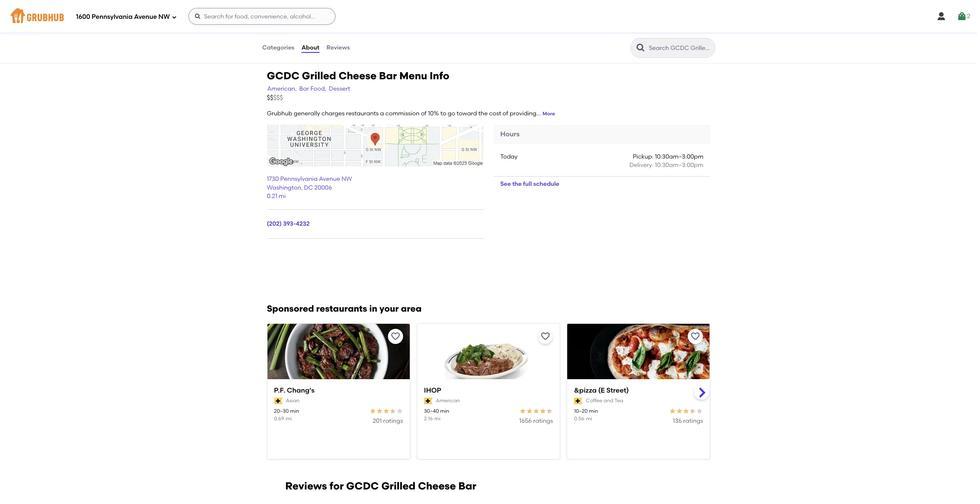 Task type: locate. For each thing, give the bounding box(es) containing it.
restaurants
[[346, 110, 379, 117], [316, 304, 367, 314]]

1 min from the left
[[290, 409, 299, 415]]

toward
[[457, 110, 477, 117]]

grubhub
[[267, 110, 292, 117]]

providing
[[510, 110, 536, 117]]

3 save this restaurant button from the left
[[688, 329, 703, 344]]

today
[[500, 153, 518, 160]]

0 horizontal spatial ratings
[[383, 418, 403, 425]]

dc
[[304, 184, 313, 191]]

1 vertical spatial nw
[[342, 176, 352, 183]]

nw for 1730 pennsylvania avenue nw washington , dc 20006 0.21 mi
[[342, 176, 352, 183]]

schedule
[[533, 181, 559, 188]]

0 horizontal spatial cheese
[[339, 70, 377, 82]]

1 vertical spatial cheese
[[418, 480, 456, 493]]

american
[[436, 398, 460, 404]]

in
[[369, 304, 377, 314]]

dessert button
[[328, 84, 351, 94]]

about
[[302, 44, 319, 51]]

reviews for gcdc grilled cheese bar
[[285, 480, 476, 493]]

136
[[673, 418, 682, 425]]

grilled
[[302, 70, 336, 82], [381, 480, 416, 493]]

0 vertical spatial nw
[[158, 13, 170, 20]]

grubhub generally charges restaurants a commission of 10% to go toward the cost of providing ... more
[[267, 110, 555, 117]]

0 horizontal spatial nw
[[158, 13, 170, 20]]

1 horizontal spatial save this restaurant button
[[538, 329, 553, 344]]

1 horizontal spatial subscription pass image
[[574, 398, 583, 405]]

1 horizontal spatial ratings
[[533, 418, 553, 425]]

2 horizontal spatial min
[[589, 409, 598, 415]]

2 horizontal spatial svg image
[[957, 11, 967, 21]]

avenue for 1730 pennsylvania avenue nw washington , dc 20006 0.21 mi
[[319, 176, 340, 183]]

min down coffee
[[589, 409, 598, 415]]

svg image inside 2 button
[[957, 11, 967, 21]]

save this restaurant button
[[388, 329, 403, 344], [538, 329, 553, 344], [688, 329, 703, 344]]

pennsylvania for 1730
[[280, 176, 318, 183]]

svg image
[[936, 11, 947, 21], [957, 11, 967, 21], [172, 14, 177, 20]]

2 save this restaurant image from the left
[[690, 332, 701, 342]]

0.56
[[574, 416, 584, 422]]

your
[[379, 304, 399, 314]]

ihop logo image
[[417, 324, 560, 395]]

subscription pass image for p.f.
[[274, 398, 282, 405]]

0 horizontal spatial subscription pass image
[[274, 398, 282, 405]]

subscription pass image down p.f. on the bottom left
[[274, 398, 282, 405]]

ratings right 201 at the bottom of page
[[383, 418, 403, 425]]

1 save this restaurant image from the left
[[390, 332, 400, 342]]

gcdc up american,
[[267, 70, 299, 82]]

mi down washington
[[279, 193, 286, 200]]

pickup: 10:30am–3:00pm delivery: 10:30am–3:00pm
[[630, 153, 704, 169]]

of left 10%
[[421, 110, 427, 117]]

0 horizontal spatial gcdc
[[267, 70, 299, 82]]

mi inside 20–30 min 0.69 mi
[[286, 416, 292, 422]]

1 horizontal spatial gcdc
[[346, 480, 379, 493]]

1656 ratings
[[519, 418, 553, 425]]

1 horizontal spatial of
[[503, 110, 508, 117]]

1 vertical spatial bar
[[299, 85, 309, 92]]

2 of from the left
[[503, 110, 508, 117]]

0 vertical spatial reviews
[[326, 44, 350, 51]]

mi inside 1730 pennsylvania avenue nw washington , dc 20006 0.21 mi
[[279, 193, 286, 200]]

2 min from the left
[[440, 409, 449, 415]]

0 vertical spatial avenue
[[134, 13, 157, 20]]

reviews inside button
[[326, 44, 350, 51]]

1 vertical spatial grilled
[[381, 480, 416, 493]]

2 10:30am–3:00pm from the top
[[655, 162, 704, 169]]

nw inside main navigation navigation
[[158, 13, 170, 20]]

mi inside 30–40 min 2.16 mi
[[434, 416, 440, 422]]

201 ratings
[[373, 418, 403, 425]]

1 vertical spatial avenue
[[319, 176, 340, 183]]

search icon image
[[635, 43, 646, 53]]

gcdc right 'for'
[[346, 480, 379, 493]]

$$$$$
[[267, 94, 283, 102]]

Search for food, convenience, alcohol... search field
[[188, 8, 335, 25]]

2 horizontal spatial bar
[[458, 480, 476, 493]]

0.69
[[274, 416, 284, 422]]

min inside 30–40 min 2.16 mi
[[440, 409, 449, 415]]

categories
[[262, 44, 294, 51]]

area
[[401, 304, 422, 314]]

10:30am–3:00pm right pickup:
[[655, 153, 704, 160]]

1 vertical spatial pennsylvania
[[280, 176, 318, 183]]

tea
[[614, 398, 623, 404]]

0 vertical spatial cheese
[[339, 70, 377, 82]]

bar
[[379, 70, 397, 82], [299, 85, 309, 92], [458, 480, 476, 493]]

0.21
[[267, 193, 277, 200]]

2 horizontal spatial ratings
[[683, 418, 703, 425]]

2
[[967, 13, 970, 20]]

&pizza (e street)
[[574, 387, 629, 395]]

2 horizontal spatial save this restaurant button
[[688, 329, 703, 344]]

1 horizontal spatial save this restaurant image
[[690, 332, 701, 342]]

1 horizontal spatial the
[[512, 181, 522, 188]]

1 vertical spatial reviews
[[285, 480, 327, 493]]

mi inside 10–20 min 0.56 mi
[[586, 416, 592, 422]]

1 save this restaurant button from the left
[[388, 329, 403, 344]]

and
[[604, 398, 613, 404]]

pennsylvania right '1600'
[[92, 13, 133, 20]]

pennsylvania inside 1730 pennsylvania avenue nw washington , dc 20006 0.21 mi
[[280, 176, 318, 183]]

pennsylvania inside main navigation navigation
[[92, 13, 133, 20]]

0 horizontal spatial save this restaurant image
[[390, 332, 400, 342]]

393-
[[283, 220, 296, 228]]

save this restaurant button for chang's
[[388, 329, 403, 344]]

of
[[421, 110, 427, 117], [503, 110, 508, 117]]

10:30am–3:00pm
[[655, 153, 704, 160], [655, 162, 704, 169]]

the left the cost
[[478, 110, 488, 117]]

1 horizontal spatial nw
[[342, 176, 352, 183]]

avenue
[[134, 13, 157, 20], [319, 176, 340, 183]]

0 horizontal spatial of
[[421, 110, 427, 117]]

commission
[[385, 110, 419, 117]]

0 vertical spatial the
[[478, 110, 488, 117]]

min for &pizza (e street)
[[589, 409, 598, 415]]

0 horizontal spatial save this restaurant button
[[388, 329, 403, 344]]

ratings right "1656"
[[533, 418, 553, 425]]

mi for p.f. chang's
[[286, 416, 292, 422]]

cheese
[[339, 70, 377, 82], [418, 480, 456, 493]]

2.16
[[424, 416, 433, 422]]

,
[[301, 184, 303, 191]]

reviews left 'for'
[[285, 480, 327, 493]]

3 min from the left
[[589, 409, 598, 415]]

mi for ihop
[[434, 416, 440, 422]]

mi right 2.16
[[434, 416, 440, 422]]

1 vertical spatial the
[[512, 181, 522, 188]]

1 10:30am–3:00pm from the top
[[655, 153, 704, 160]]

save this restaurant image
[[390, 332, 400, 342], [690, 332, 701, 342]]

1 horizontal spatial min
[[440, 409, 449, 415]]

0 horizontal spatial min
[[290, 409, 299, 415]]

30–40
[[424, 409, 439, 415]]

star icon image
[[369, 408, 376, 415], [376, 408, 383, 415], [383, 408, 390, 415], [390, 408, 396, 415], [390, 408, 396, 415], [396, 408, 403, 415], [519, 408, 526, 415], [526, 408, 533, 415], [533, 408, 540, 415], [540, 408, 546, 415], [546, 408, 553, 415], [546, 408, 553, 415], [669, 408, 676, 415], [676, 408, 683, 415], [683, 408, 690, 415], [690, 408, 696, 415], [690, 408, 696, 415], [696, 408, 703, 415]]

0 horizontal spatial pennsylvania
[[92, 13, 133, 20]]

categories button
[[262, 33, 295, 63]]

(202) 393-4232 button
[[267, 220, 310, 229]]

reviews for reviews
[[326, 44, 350, 51]]

(202)
[[267, 220, 282, 228]]

restaurants left a
[[346, 110, 379, 117]]

min
[[290, 409, 299, 415], [440, 409, 449, 415], [589, 409, 598, 415]]

1 ratings from the left
[[383, 418, 403, 425]]

1 vertical spatial 10:30am–3:00pm
[[655, 162, 704, 169]]

save this restaurant button for (e
[[688, 329, 703, 344]]

ratings
[[383, 418, 403, 425], [533, 418, 553, 425], [683, 418, 703, 425]]

mi right 0.56
[[586, 416, 592, 422]]

charges
[[321, 110, 345, 117]]

1 vertical spatial gcdc
[[346, 480, 379, 493]]

full
[[523, 181, 532, 188]]

1 subscription pass image from the left
[[274, 398, 282, 405]]

subscription pass image
[[274, 398, 282, 405], [574, 398, 583, 405]]

20–30 min 0.69 mi
[[274, 409, 299, 422]]

3 ratings from the left
[[683, 418, 703, 425]]

0 horizontal spatial avenue
[[134, 13, 157, 20]]

sponsored restaurants in your area
[[267, 304, 422, 314]]

hours
[[500, 130, 520, 138]]

coffee and tea
[[586, 398, 623, 404]]

1 horizontal spatial pennsylvania
[[280, 176, 318, 183]]

reviews
[[326, 44, 350, 51], [285, 480, 327, 493]]

10:30am–3:00pm right delivery:
[[655, 162, 704, 169]]

restaurants left in
[[316, 304, 367, 314]]

2 vertical spatial bar
[[458, 480, 476, 493]]

pickup:
[[633, 153, 653, 160]]

avenue inside main navigation navigation
[[134, 13, 157, 20]]

nw
[[158, 13, 170, 20], [342, 176, 352, 183]]

mi right "0.69"
[[286, 416, 292, 422]]

the left full
[[512, 181, 522, 188]]

svg image
[[194, 13, 201, 20]]

pennsylvania up ,
[[280, 176, 318, 183]]

to
[[440, 110, 446, 117]]

min inside 10–20 min 0.56 mi
[[589, 409, 598, 415]]

2 subscription pass image from the left
[[574, 398, 583, 405]]

avenue inside 1730 pennsylvania avenue nw washington , dc 20006 0.21 mi
[[319, 176, 340, 183]]

0 vertical spatial pennsylvania
[[92, 13, 133, 20]]

1 horizontal spatial avenue
[[319, 176, 340, 183]]

reviews right about
[[326, 44, 350, 51]]

0 vertical spatial 10:30am–3:00pm
[[655, 153, 704, 160]]

1656
[[519, 418, 532, 425]]

p.f. chang's  logo image
[[267, 324, 410, 395]]

0 vertical spatial grilled
[[302, 70, 336, 82]]

american, bar food, dessert
[[267, 85, 350, 92]]

...
[[536, 110, 541, 117]]

of right the cost
[[503, 110, 508, 117]]

go
[[448, 110, 455, 117]]

see the full schedule
[[500, 181, 559, 188]]

generally
[[294, 110, 320, 117]]

pennsylvania
[[92, 13, 133, 20], [280, 176, 318, 183]]

nw inside 1730 pennsylvania avenue nw washington , dc 20006 0.21 mi
[[342, 176, 352, 183]]

min inside 20–30 min 0.69 mi
[[290, 409, 299, 415]]

nw for 1600 pennsylvania avenue nw
[[158, 13, 170, 20]]

subscription pass image up 10–20
[[574, 398, 583, 405]]

more
[[543, 111, 555, 117]]

american,
[[267, 85, 297, 92]]

min down american
[[440, 409, 449, 415]]

1 horizontal spatial bar
[[379, 70, 397, 82]]

ratings right "136"
[[683, 418, 703, 425]]

min down the asian
[[290, 409, 299, 415]]

1730
[[267, 176, 279, 183]]



Task type: vqa. For each thing, say whether or not it's contained in the screenshot.
10:30AM–3:00PM
yes



Task type: describe. For each thing, give the bounding box(es) containing it.
1730 pennsylvania avenue nw washington , dc 20006 0.21 mi
[[267, 176, 352, 200]]

subscription pass image for &pizza
[[574, 398, 583, 405]]

chang's
[[287, 387, 315, 395]]

20006
[[314, 184, 332, 191]]

see
[[500, 181, 511, 188]]

bar food, button
[[299, 84, 327, 94]]

1 of from the left
[[421, 110, 427, 117]]

136 ratings
[[673, 418, 703, 425]]

1 horizontal spatial svg image
[[936, 11, 947, 21]]

coffee
[[586, 398, 602, 404]]

ihop link
[[424, 386, 553, 396]]

main navigation navigation
[[0, 0, 977, 33]]

1 horizontal spatial grilled
[[381, 480, 416, 493]]

the inside button
[[512, 181, 522, 188]]

p.f. chang's link
[[274, 386, 403, 396]]

reviews button
[[326, 33, 350, 63]]

reviews for reviews for gcdc grilled cheese bar
[[285, 480, 327, 493]]

1 vertical spatial restaurants
[[316, 304, 367, 314]]

ratings for (e
[[683, 418, 703, 425]]

subscription pass image
[[424, 398, 432, 405]]

10–20 min 0.56 mi
[[574, 409, 598, 422]]

info
[[430, 70, 449, 82]]

ratings for chang's
[[383, 418, 403, 425]]

a
[[380, 110, 384, 117]]

save this restaurant image for &pizza (e street)
[[690, 332, 701, 342]]

0 vertical spatial bar
[[379, 70, 397, 82]]

0 horizontal spatial the
[[478, 110, 488, 117]]

gcdc grilled cheese bar menu info
[[267, 70, 449, 82]]

201
[[373, 418, 382, 425]]

american, button
[[267, 84, 297, 94]]

delivery:
[[630, 162, 653, 169]]

washington
[[267, 184, 301, 191]]

0 horizontal spatial svg image
[[172, 14, 177, 20]]

$$
[[267, 94, 273, 102]]

(e
[[598, 387, 605, 395]]

p.f. chang's
[[274, 387, 315, 395]]

street)
[[606, 387, 629, 395]]

1 horizontal spatial cheese
[[418, 480, 456, 493]]

min for ihop
[[440, 409, 449, 415]]

dessert
[[329, 85, 350, 92]]

Search GCDC Grilled Cheese Bar search field
[[648, 44, 712, 52]]

0 horizontal spatial grilled
[[302, 70, 336, 82]]

min for p.f. chang's
[[290, 409, 299, 415]]

p.f.
[[274, 387, 285, 395]]

1600 pennsylvania avenue nw
[[76, 13, 170, 20]]

avenue for 1600 pennsylvania avenue nw
[[134, 13, 157, 20]]

4232
[[296, 220, 310, 228]]

for
[[329, 480, 344, 493]]

cost
[[489, 110, 501, 117]]

&pizza
[[574, 387, 597, 395]]

1600
[[76, 13, 90, 20]]

save this restaurant image for p.f. chang's
[[390, 332, 400, 342]]

2 ratings from the left
[[533, 418, 553, 425]]

&pizza (e street) link
[[574, 386, 703, 396]]

0 horizontal spatial bar
[[299, 85, 309, 92]]

0 vertical spatial restaurants
[[346, 110, 379, 117]]

about button
[[301, 33, 320, 63]]

pennsylvania for 1600
[[92, 13, 133, 20]]

20–30
[[274, 409, 289, 415]]

menu
[[399, 70, 427, 82]]

&pizza (e street) logo image
[[567, 324, 710, 395]]

sponsored
[[267, 304, 314, 314]]

asian
[[286, 398, 299, 404]]

30–40 min 2.16 mi
[[424, 409, 449, 422]]

0 vertical spatial gcdc
[[267, 70, 299, 82]]

2 save this restaurant button from the left
[[538, 329, 553, 344]]

(202) 393-4232
[[267, 220, 310, 228]]

10–20
[[574, 409, 588, 415]]

more button
[[543, 110, 555, 118]]

mi for &pizza (e street)
[[586, 416, 592, 422]]

save this restaurant image
[[540, 332, 551, 342]]

food,
[[310, 85, 326, 92]]

2 button
[[957, 9, 970, 24]]

see the full schedule button
[[494, 177, 566, 192]]

10%
[[428, 110, 439, 117]]

ihop
[[424, 387, 441, 395]]



